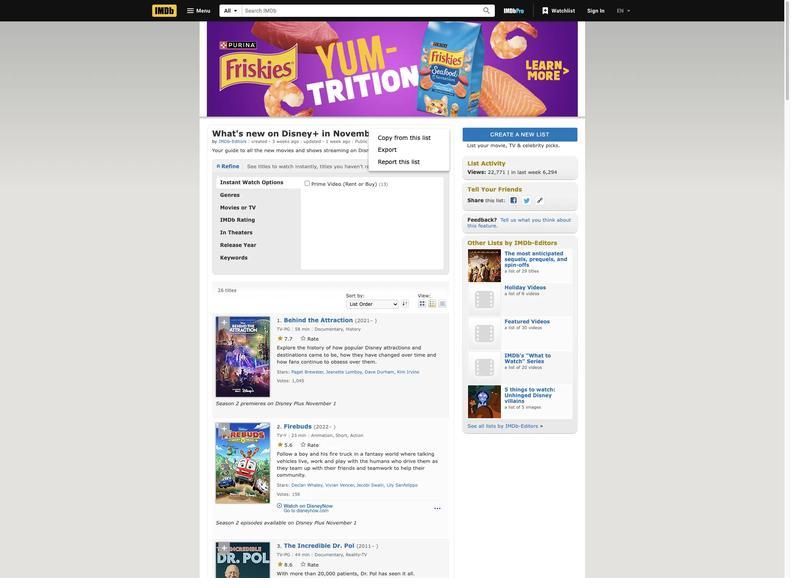 Task type: describe. For each thing, give the bounding box(es) containing it.
sort by:
[[346, 293, 365, 299]]

changed
[[379, 352, 400, 358]]

2 vertical spatial november
[[326, 520, 352, 526]]

home image
[[152, 5, 177, 17]]

videos for holiday videos
[[527, 284, 546, 291]]

to inside imdb's "what to watch" series a list of 20 videos
[[545, 353, 551, 359]]

declan whaley link
[[291, 483, 323, 488]]

30
[[522, 325, 527, 330]]

jecobi swain link
[[357, 483, 384, 488]]

work
[[311, 458, 323, 464]]

click to add to watchlist image for firebuds
[[217, 423, 231, 438]]

tv- inside the 2. firebuds (2022– ) tv-y | 23 min | animation, short, action
[[277, 433, 284, 438]]

guide
[[225, 147, 239, 153]]

titles up options
[[258, 163, 270, 169]]

imdb rating
[[220, 217, 255, 223]]

0 horizontal spatial 5
[[505, 387, 508, 393]]

and up work
[[310, 451, 319, 457]]

refine
[[221, 163, 239, 169]]

all inside what's new on disney+ in november 2023 by imdb-editors | created - 3 weeks ago | updated - 1 week ago | public your guide to all the new movies and shows streaming on disney+ in the us this month.
[[247, 147, 253, 153]]

vivian vencer link
[[325, 483, 354, 488]]

by inside what's new on disney+ in november 2023 by imdb-editors | created - 3 weeks ago | updated - 1 week ago | public your guide to all the new movies and shows streaming on disney+ in the us this month.
[[212, 139, 217, 144]]

, left jecobi
[[354, 483, 355, 488]]

to left be,
[[324, 352, 329, 358]]

, left vivian
[[323, 483, 324, 488]]

came
[[309, 352, 322, 358]]

, left dave
[[362, 369, 363, 374]]

list image image for featured videos
[[468, 317, 501, 350]]

durham
[[377, 369, 394, 374]]

1 vertical spatial with
[[312, 465, 323, 471]]

1 horizontal spatial 1
[[333, 400, 336, 406]]

5.6
[[284, 442, 293, 448]]

submit search image
[[482, 6, 491, 15]]

on right premieres on the bottom of the page
[[267, 400, 274, 406]]

list up month.
[[422, 134, 431, 141]]

be,
[[331, 352, 339, 358]]

other lists by imdb-editors
[[468, 239, 557, 246]]

1 vertical spatial all
[[479, 423, 484, 429]]

by:
[[357, 293, 365, 299]]

movie,
[[491, 142, 507, 148]]

arrow drop down image for all
[[231, 6, 240, 15]]

"what
[[526, 353, 544, 359]]

0 horizontal spatial watch
[[242, 179, 260, 185]]

, left kim
[[394, 369, 396, 374]]

5 things to watch: unhinged disney villains a list of 5 images
[[505, 387, 555, 409]]

feedback?
[[468, 217, 497, 223]]

views:
[[468, 169, 486, 175]]

irvine
[[407, 369, 419, 374]]

pg inside 3. the incredible dr. pol (2011– ) tv-pg | 44 min | documentary, reality-tv
[[284, 552, 290, 557]]

2 vertical spatial how
[[277, 359, 287, 365]]

of inside 5 things to watch: unhinged disney villains a list of 5 images
[[516, 404, 520, 409]]

vehicles
[[277, 458, 297, 464]]

farm
[[329, 578, 340, 578]]

and inside what's new on disney+ in november 2023 by imdb-editors | created - 3 weeks ago | updated - 1 week ago | public your guide to all the new movies and shows streaming on disney+ in the us this month.
[[296, 147, 305, 153]]

what's
[[212, 129, 243, 138]]

paget
[[291, 369, 303, 374]]

villains
[[505, 398, 524, 404]]

the left us
[[387, 147, 395, 153]]

0 horizontal spatial in
[[220, 230, 226, 236]]

6,294
[[543, 169, 557, 175]]

they inside follow a boy and his fire truck in a fantasy world where talking vehicles live, work and play with the humans who drive them as they team up with their friends and teamwork to help their community.
[[277, 465, 288, 471]]

| left the public
[[352, 139, 354, 144]]

movies or tv
[[220, 204, 256, 211]]

week inside list activity views: 22,771 | in last week 6,294
[[528, 169, 541, 175]]

drive
[[403, 458, 416, 464]]

list inside "the most anticipated sequels, prequels, and spin-offs a list of 29 titles"
[[509, 268, 515, 273]]

tv inside 3. the incredible dr. pol (2011– ) tv-pg | 44 min | documentary, reality-tv
[[362, 552, 367, 557]]

imdb-editors link
[[219, 139, 247, 144]]

1 vertical spatial your
[[481, 186, 496, 193]]

a left boy
[[294, 451, 297, 457]]

popular
[[345, 345, 363, 351]]

them
[[418, 458, 430, 464]]

dr. inside with more than 20,000 patients, dr. pol has seen it all. specializing in large farm animals, this senior is anything bu
[[361, 571, 368, 577]]

fire
[[330, 451, 338, 457]]

vencer
[[340, 483, 354, 488]]

1 vertical spatial disney+
[[358, 147, 379, 153]]

what
[[518, 217, 530, 223]]

list your movie, tv & celebrity picks.
[[467, 142, 560, 148]]

and down 'fire' on the bottom
[[325, 458, 334, 464]]

| down behind the attraction link
[[311, 326, 313, 331]]

more horiz image
[[433, 504, 442, 513]]

watchlist image
[[541, 6, 550, 15]]

lily sanfelippo link
[[387, 483, 418, 488]]

play
[[336, 458, 346, 464]]

2 their from the left
[[413, 465, 425, 471]]

3
[[272, 139, 275, 144]]

| inside list activity views: 22,771 | in last week 6,294
[[507, 169, 509, 175]]

1 vertical spatial editors
[[535, 239, 557, 246]]

tell us what you think about this feature. link
[[468, 217, 571, 229]]

list inside holiday videos a list of 8 videos
[[509, 291, 515, 296]]

sign in
[[587, 8, 605, 14]]

sequels,
[[505, 256, 528, 262]]

58
[[295, 326, 300, 331]]

copy
[[378, 134, 392, 141]]

season for behind the attraction
[[216, 400, 234, 406]]

detail view image
[[428, 300, 436, 307]]

click to add to watchlist image for behind the attraction
[[217, 317, 231, 331]]

incredible
[[298, 542, 331, 549]]

on down 156 at the left of the page
[[300, 503, 305, 509]]

votes: for firebuds
[[277, 492, 290, 497]]

release year
[[220, 242, 256, 248]]

a inside the featured videos a list of 30 videos
[[505, 325, 507, 330]]

disney down votes: 1,045
[[275, 400, 292, 406]]

rate for firebuds
[[307, 442, 319, 448]]

anticipated
[[532, 250, 563, 257]]

titles inside "the most anticipated sequels, prequels, and spin-offs a list of 29 titles"
[[529, 268, 539, 273]]

titles right 26
[[225, 288, 237, 294]]

2 horizontal spatial 1
[[354, 520, 357, 526]]

help
[[401, 465, 411, 471]]

3.
[[277, 543, 282, 549]]

2 vertical spatial imdb-
[[505, 423, 521, 429]]

november inside what's new on disney+ in november 2023 by imdb-editors | created - 3 weeks ago | updated - 1 week ago | public your guide to all the new movies and shows streaming on disney+ in the us this month.
[[333, 129, 379, 138]]

| down the incredible
[[311, 552, 313, 557]]

of inside "the most anticipated sequels, prequels, and spin-offs a list of 29 titles"
[[516, 268, 520, 273]]

this left list:
[[485, 197, 495, 203]]

a inside 5 things to watch: unhinged disney villains a list of 5 images
[[505, 404, 507, 409]]

instant watch options
[[220, 179, 283, 185]]

featured videos link
[[505, 318, 550, 325]]

| left updated
[[300, 139, 302, 144]]

this down us
[[399, 158, 409, 165]]

about
[[557, 217, 571, 223]]

a left fantasy
[[360, 451, 363, 457]]

week inside what's new on disney+ in november 2023 by imdb-editors | created - 3 weeks ago | updated - 1 week ago | public your guide to all the new movies and shows streaming on disney+ in the us this month.
[[330, 139, 341, 144]]

has
[[379, 571, 387, 577]]

ascending order image
[[400, 300, 409, 307]]

new up created
[[246, 129, 265, 138]]

arrow drop down image for en
[[624, 6, 633, 15]]

of inside explore the history of how popular disney attractions and destinations came to be, how they have changed over time and how fans continue to obsess over them.
[[326, 345, 331, 351]]

in up report on the top
[[381, 147, 386, 153]]

1 horizontal spatial 5
[[522, 404, 524, 409]]

imdb's
[[505, 353, 524, 359]]

in up streaming
[[322, 129, 330, 138]]

than
[[305, 571, 316, 577]]

tv- inside 3. the incredible dr. pol (2011– ) tv-pg | 44 min | documentary, reality-tv
[[277, 552, 284, 557]]

2 - from the left
[[322, 139, 324, 144]]

they inside explore the history of how popular disney attractions and destinations came to be, how they have changed over time and how fans continue to obsess over them.
[[352, 352, 363, 358]]

featured videos a list of 30 videos
[[505, 318, 550, 330]]

click to add to watchlist image
[[217, 543, 231, 557]]

create
[[490, 132, 514, 138]]

the inside 1. behind the attraction (2021– ) tv-pg | 58 min | documentary, history
[[308, 317, 319, 323]]

the down created
[[254, 147, 263, 153]]

»
[[540, 423, 543, 429]]

0 vertical spatial plus
[[294, 400, 304, 406]]

to left obsess
[[324, 359, 329, 365]]

, left jeanette on the left bottom of page
[[323, 369, 325, 374]]

report this list
[[378, 158, 420, 165]]

behind the attraction link
[[284, 317, 353, 323]]

titles up prime
[[320, 163, 332, 169]]

month.
[[417, 147, 435, 153]]

on down go
[[288, 520, 294, 526]]

stars: paget brewster , jeanette lomboy , dave durham , kim irvine
[[277, 369, 419, 374]]

with
[[277, 571, 288, 577]]

editors inside what's new on disney+ in november 2023 by imdb-editors | created - 3 weeks ago | updated - 1 week ago | public your guide to all the new movies and shows streaming on disney+ in the us this month.
[[232, 139, 247, 144]]

1 horizontal spatial with
[[348, 458, 358, 464]]

29
[[522, 268, 527, 273]]

1 vertical spatial or
[[241, 204, 247, 211]]

haven't
[[345, 163, 363, 169]]

5 things to watch: unhinged disney villains link
[[505, 387, 555, 404]]

, left lily
[[384, 483, 385, 488]]

video
[[327, 181, 341, 187]]

0 horizontal spatial you
[[334, 163, 343, 169]]

list image image for the most anticipated sequels, prequels, and spin-offs
[[468, 249, 501, 282]]

dave durham link
[[365, 369, 394, 374]]

other
[[468, 239, 486, 246]]

firebuds image
[[216, 423, 269, 503]]

to left watch
[[272, 163, 277, 169]]

videos for featured videos
[[531, 318, 550, 325]]

pol inside with more than 20,000 patients, dr. pol has seen it all. specializing in large farm animals, this senior is anything bu
[[370, 571, 377, 577]]

8.6
[[284, 562, 293, 568]]

things
[[510, 387, 527, 393]]

prime
[[311, 181, 326, 187]]

1 horizontal spatial watch
[[284, 503, 298, 509]]

patients,
[[337, 571, 359, 577]]

this inside what's new on disney+ in november 2023 by imdb-editors | created - 3 weeks ago | updated - 1 week ago | public your guide to all the new movies and shows streaming on disney+ in the us this month.
[[406, 147, 415, 153]]

teamwork
[[368, 465, 392, 471]]

1. behind the attraction (2021– ) tv-pg | 58 min | documentary, history
[[277, 317, 377, 331]]

videos for holiday
[[526, 291, 539, 296]]

go
[[284, 508, 290, 514]]

more
[[290, 571, 303, 577]]

dave
[[365, 369, 376, 374]]

min inside the 2. firebuds (2022– ) tv-y | 23 min | animation, short, action
[[298, 433, 306, 438]]

2 for firebuds
[[236, 520, 239, 526]]

boy
[[299, 451, 308, 457]]

1 vertical spatial imdb-
[[514, 239, 535, 246]]

your inside what's new on disney+ in november 2023 by imdb-editors | created - 3 weeks ago | updated - 1 week ago | public your guide to all the new movies and shows streaming on disney+ in the us this month.
[[212, 147, 223, 153]]

2.
[[277, 424, 282, 430]]

list inside imdb's "what to watch" series a list of 20 videos
[[509, 365, 515, 370]]

a inside "the most anticipated sequels, prequels, and spin-offs a list of 29 titles"
[[505, 268, 507, 273]]

of inside holiday videos a list of 8 videos
[[516, 291, 520, 296]]

menu image
[[186, 6, 195, 15]]

videos for featured
[[529, 325, 542, 330]]

all.
[[407, 571, 415, 577]]

videos inside imdb's "what to watch" series a list of 20 videos
[[529, 365, 542, 370]]

0 horizontal spatial over
[[350, 359, 360, 365]]

| right y
[[288, 433, 290, 438]]

continue
[[301, 359, 322, 365]]

to inside follow a boy and his fire truck in a fantasy world where talking vehicles live, work and play with the humans who drive them as they team up with their friends and teamwork to help their community.
[[394, 465, 399, 471]]

votes: 156
[[277, 492, 300, 497]]

list for your
[[467, 142, 476, 148]]

rating
[[237, 217, 255, 223]]

and right time
[[427, 352, 436, 358]]

play circle outline inline image
[[277, 503, 282, 508]]

the incredible dr. pol image
[[216, 543, 269, 578]]

new down 3
[[264, 147, 274, 153]]

see titles to watch instantly, titles you haven't rated, etc
[[247, 163, 389, 169]]

7.7
[[284, 336, 293, 342]]

| left animation,
[[308, 433, 310, 438]]

and right friends
[[357, 465, 366, 471]]

2 horizontal spatial by
[[505, 239, 512, 246]]



Task type: vqa. For each thing, say whether or not it's contained in the screenshot.
2nd Their
yes



Task type: locate. For each thing, give the bounding box(es) containing it.
anything
[[398, 578, 420, 578]]

behind the attraction image
[[216, 317, 269, 397]]

2 for behind the attraction
[[236, 400, 239, 406]]

prequels,
[[529, 256, 555, 262]]

arrow drop down image inside all button
[[231, 6, 240, 15]]

1 up the 2. firebuds (2022– ) tv-y | 23 min | animation, short, action
[[333, 400, 336, 406]]

disney up have
[[365, 345, 382, 351]]

see for see all lists by imdb-editors »
[[468, 423, 477, 429]]

2 click to add to watchlist image from the top
[[217, 423, 231, 438]]

on down the public
[[351, 147, 357, 153]]

videos inside holiday videos a list of 8 videos
[[526, 291, 539, 296]]

1 vertical spatial the
[[284, 542, 296, 549]]

0 vertical spatial votes:
[[277, 378, 290, 383]]

) inside the 2. firebuds (2022– ) tv-y | 23 min | animation, short, action
[[334, 424, 336, 430]]

tell us what you think about this feature.
[[468, 217, 571, 229]]

all down created
[[247, 147, 253, 153]]

prime video (rent or buy) (13)
[[311, 181, 388, 187]]

and left shows
[[296, 147, 305, 153]]

and up time
[[412, 345, 421, 351]]

imdb
[[220, 217, 235, 223]]

0 vertical spatial 2
[[236, 400, 239, 406]]

jeanette lomboy link
[[326, 369, 362, 374]]

arrow drop down image inside the en button
[[624, 6, 633, 15]]

the most anticipated sequels, prequels, and spin-offs link
[[505, 250, 567, 268]]

a down villains
[[505, 404, 507, 409]]

none field inside all search box
[[242, 5, 474, 17]]

1 horizontal spatial ago
[[343, 139, 350, 144]]

of inside imdb's "what to watch" series a list of 20 videos
[[516, 365, 520, 370]]

2 arrow drop down image from the left
[[624, 6, 633, 15]]

0 horizontal spatial they
[[277, 465, 288, 471]]

whaley
[[307, 483, 323, 488]]

this inside with more than 20,000 patients, dr. pol has seen it all. specializing in large farm animals, this senior is anything bu
[[365, 578, 374, 578]]

0 horizontal spatial week
[[330, 139, 341, 144]]

| left 44
[[292, 552, 293, 557]]

disney inside 5 things to watch: unhinged disney villains a list of 5 images
[[533, 392, 552, 398]]

list down "watch""
[[509, 365, 515, 370]]

0 vertical spatial over
[[402, 352, 413, 358]]

season left episodes
[[216, 520, 234, 526]]

the inside follow a boy and his fire truck in a fantasy world where talking vehicles live, work and play with the humans who drive them as they team up with their friends and teamwork to help their community.
[[360, 458, 368, 464]]

0 vertical spatial dr.
[[333, 542, 342, 549]]

votes: left 156 at the left of the page
[[277, 492, 290, 497]]

disneynow.com
[[297, 508, 329, 514]]

2 votes: from the top
[[277, 492, 290, 497]]

by
[[212, 139, 217, 144], [505, 239, 512, 246], [498, 423, 504, 429]]

5
[[505, 387, 508, 393], [522, 404, 524, 409]]

a up &
[[516, 132, 519, 138]]

0 vertical spatial editors
[[232, 139, 247, 144]]

0 vertical spatial tv-
[[277, 326, 284, 331]]

1 vertical spatial rate
[[307, 442, 319, 448]]

(2011–
[[356, 543, 374, 549]]

,
[[323, 369, 325, 374], [362, 369, 363, 374], [394, 369, 396, 374], [323, 483, 324, 488], [354, 483, 355, 488], [384, 483, 385, 488]]

1 vertical spatial watch
[[284, 503, 298, 509]]

november down disneynow
[[326, 520, 352, 526]]

0 horizontal spatial the
[[284, 542, 296, 549]]

Search IMDb text field
[[242, 5, 474, 17]]

0 vertical spatial click to add to watchlist image
[[217, 317, 231, 331]]

min inside 1. behind the attraction (2021– ) tv-pg | 58 min | documentary, history
[[302, 326, 310, 331]]

0 horizontal spatial by
[[212, 139, 217, 144]]

2 season from the top
[[216, 520, 234, 526]]

export link
[[369, 144, 449, 156]]

1 horizontal spatial dr.
[[361, 571, 368, 577]]

1 arrow drop down image from the left
[[231, 6, 240, 15]]

0 horizontal spatial your
[[212, 147, 223, 153]]

you right what
[[532, 217, 541, 223]]

20
[[522, 365, 527, 370]]

1 vertical spatial videos
[[529, 325, 542, 330]]

tv left &
[[509, 142, 516, 148]]

movies
[[276, 147, 294, 153]]

2 pg from the top
[[284, 552, 290, 557]]

to right guide
[[240, 147, 245, 153]]

the down other lists by imdb-editors
[[505, 250, 515, 257]]

list inside list activity views: 22,771 | in last week 6,294
[[468, 160, 479, 167]]

the inside explore the history of how popular disney attractions and destinations came to be, how they have changed over time and how fans continue to obsess over them.
[[297, 345, 305, 351]]

a inside imdb's "what to watch" series a list of 20 videos
[[505, 365, 507, 370]]

3. the incredible dr. pol (2011– ) tv-pg | 44 min | documentary, reality-tv
[[277, 542, 378, 557]]

documentary, inside 3. the incredible dr. pol (2011– ) tv-pg | 44 min | documentary, reality-tv
[[315, 552, 344, 557]]

to right "what
[[545, 353, 551, 359]]

0 horizontal spatial all
[[247, 147, 253, 153]]

seen
[[389, 571, 401, 577]]

1 horizontal spatial by
[[498, 423, 504, 429]]

tell left us
[[500, 217, 509, 223]]

imdb- inside what's new on disney+ in november 2023 by imdb-editors | created - 3 weeks ago | updated - 1 week ago | public your guide to all the new movies and shows streaming on disney+ in the us this month.
[[219, 139, 232, 144]]

paget brewster link
[[291, 369, 323, 374]]

explore
[[277, 345, 296, 351]]

instantly,
[[295, 163, 318, 169]]

new inside button
[[521, 132, 535, 138]]

editors up guide
[[232, 139, 247, 144]]

with more than 20,000 patients, dr. pol has seen it all. specializing in large farm animals, this senior is anything bu
[[277, 571, 430, 578]]

available
[[264, 520, 286, 526]]

this up export link
[[410, 134, 420, 141]]

All search field
[[220, 5, 495, 17]]

0 vertical spatial videos
[[527, 284, 546, 291]]

1 tv- from the top
[[277, 326, 284, 331]]

the down fantasy
[[360, 458, 368, 464]]

his
[[321, 451, 328, 457]]

pol
[[344, 542, 354, 549], [370, 571, 377, 577]]

vivian
[[325, 483, 338, 488]]

0 vertical spatial tell
[[468, 186, 479, 193]]

friends
[[498, 186, 522, 193]]

have
[[365, 352, 377, 358]]

1 list image image from the top
[[468, 249, 501, 282]]

0 vertical spatial they
[[352, 352, 363, 358]]

season left premieres on the bottom of the page
[[216, 400, 234, 406]]

stars: for behind the attraction
[[277, 369, 290, 374]]

list down export link
[[411, 158, 420, 165]]

votes:
[[277, 378, 290, 383], [277, 492, 290, 497]]

rate for behind the attraction
[[307, 336, 319, 342]]

2 vertical spatial editors
[[521, 423, 538, 429]]

the right behind
[[308, 317, 319, 323]]

tv- down 2.
[[277, 433, 284, 438]]

list image image for holiday videos
[[468, 283, 501, 316]]

2 vertical spatial 1
[[354, 520, 357, 526]]

1 vertical spatial pg
[[284, 552, 290, 557]]

2 vertical spatial tv-
[[277, 552, 284, 557]]

0 horizontal spatial tell
[[468, 186, 479, 193]]

1 vertical spatial how
[[340, 352, 351, 358]]

on
[[268, 129, 279, 138], [351, 147, 357, 153], [267, 400, 274, 406], [300, 503, 305, 509], [288, 520, 294, 526]]

list activity views: 22,771 | in last week 6,294
[[468, 160, 557, 175]]

1 stars: from the top
[[277, 369, 290, 374]]

you
[[334, 163, 343, 169], [532, 217, 541, 223]]

in right "truck"
[[354, 451, 359, 457]]

to right things
[[529, 387, 535, 393]]

swain
[[371, 483, 384, 488]]

0 vertical spatial tv
[[509, 142, 516, 148]]

2 2 from the top
[[236, 520, 239, 526]]

1 horizontal spatial -
[[322, 139, 324, 144]]

tell
[[468, 186, 479, 193], [500, 217, 509, 223]]

0 vertical spatial watch
[[242, 179, 260, 185]]

1 horizontal spatial tell
[[500, 217, 509, 223]]

videos inside the featured videos a list of 30 videos
[[529, 325, 542, 330]]

of inside the featured videos a list of 30 videos
[[516, 325, 520, 330]]

arrow drop down image
[[231, 6, 240, 15], [624, 6, 633, 15]]

0 vertical spatial )
[[375, 317, 377, 323]]

0 vertical spatial all
[[247, 147, 253, 153]]

click to add to watchlist image
[[217, 317, 231, 331], [217, 423, 231, 438]]

season for firebuds
[[216, 520, 234, 526]]

their down play
[[324, 465, 336, 471]]

they
[[352, 352, 363, 358], [277, 465, 288, 471]]

1 horizontal spatial week
[[528, 169, 541, 175]]

brewster
[[305, 369, 323, 374]]

2 stars: from the top
[[277, 483, 290, 488]]

1 vertical spatial min
[[298, 433, 306, 438]]

1 rate from the top
[[307, 336, 319, 342]]

create a new list button
[[463, 128, 577, 142]]

0 horizontal spatial -
[[269, 139, 271, 144]]

create a new list link
[[463, 128, 577, 142]]

this left feature.
[[468, 223, 477, 229]]

0 vertical spatial min
[[302, 326, 310, 331]]

pg up 8.6
[[284, 552, 290, 557]]

the inside 3. the incredible dr. pol (2011– ) tv-pg | 44 min | documentary, reality-tv
[[284, 542, 296, 549]]

rate for the incredible dr. pol
[[307, 562, 319, 568]]

view:
[[418, 293, 431, 299]]

1 documentary, from the top
[[315, 326, 344, 331]]

theaters
[[228, 230, 253, 236]]

in inside list activity views: 22,771 | in last week 6,294
[[511, 169, 516, 175]]

1 click to add to watchlist image from the top
[[217, 317, 231, 331]]

0 horizontal spatial dr.
[[333, 542, 342, 549]]

2 ago from the left
[[343, 139, 350, 144]]

in down than
[[308, 578, 313, 578]]

3 list image image from the top
[[468, 317, 501, 350]]

votes: for behind the attraction
[[277, 378, 290, 383]]

compact view image
[[438, 300, 447, 307]]

to
[[240, 147, 245, 153], [272, 163, 277, 169], [324, 352, 329, 358], [545, 353, 551, 359], [324, 359, 329, 365], [529, 387, 535, 393], [394, 465, 399, 471], [291, 508, 295, 514]]

1 their from the left
[[324, 465, 336, 471]]

disneynow
[[307, 503, 333, 509]]

1 horizontal spatial their
[[413, 465, 425, 471]]

what's new on disney+ in november 2023 by imdb-editors | created - 3 weeks ago | updated - 1 week ago | public your guide to all the new movies and shows streaming on disney+ in the us this month.
[[212, 129, 435, 153]]

they down popular at the bottom of page
[[352, 352, 363, 358]]

copy from this list link
[[369, 132, 449, 144]]

titles
[[258, 163, 270, 169], [320, 163, 332, 169], [529, 268, 539, 273], [225, 288, 237, 294]]

1 horizontal spatial the
[[505, 250, 515, 257]]

see up instant watch options
[[247, 163, 257, 169]]

watchlist
[[552, 8, 575, 14]]

stars: for firebuds
[[277, 483, 290, 488]]

on up 3
[[268, 129, 279, 138]]

arrow drop down image right the sign in button
[[624, 6, 633, 15]]

see for see titles to watch instantly, titles you haven't rated, etc
[[247, 163, 257, 169]]

videos down featured videos link
[[529, 325, 542, 330]]

22,771
[[488, 169, 505, 175]]

2 documentary, from the top
[[315, 552, 344, 557]]

week right last
[[528, 169, 541, 175]]

0 vertical spatial in
[[600, 8, 605, 14]]

2 vertical spatial by
[[498, 423, 504, 429]]

videos right holiday
[[527, 284, 546, 291]]

1 vertical spatial 5
[[522, 404, 524, 409]]

0 vertical spatial documentary,
[[315, 326, 344, 331]]

in inside with more than 20,000 patients, dr. pol has seen it all. specializing in large farm animals, this senior is anything bu
[[308, 578, 313, 578]]

2 rate from the top
[[307, 442, 319, 448]]

min inside 3. the incredible dr. pol (2011– ) tv-pg | 44 min | documentary, reality-tv
[[302, 552, 310, 557]]

your left guide
[[212, 147, 223, 153]]

min right 23
[[298, 433, 306, 438]]

watch right instant
[[242, 179, 260, 185]]

(13)
[[379, 182, 388, 187]]

team
[[290, 465, 302, 471]]

to inside 5 things to watch: unhinged disney villains a list of 5 images
[[529, 387, 535, 393]]

None checkbox
[[305, 181, 310, 186]]

offs
[[519, 262, 529, 268]]

editors up 'anticipated'
[[535, 239, 557, 246]]

disney down go to disneynow.com
[[296, 520, 313, 526]]

1 vertical spatial list
[[468, 160, 479, 167]]

2 vertical spatial videos
[[529, 365, 542, 370]]

list image image
[[468, 249, 501, 282], [468, 283, 501, 316], [468, 317, 501, 350], [468, 351, 501, 384], [468, 385, 501, 418]]

list down villains
[[509, 404, 515, 409]]

menu button
[[180, 5, 217, 17]]

2 tv- from the top
[[277, 433, 284, 438]]

plus down the disneynow.com
[[314, 520, 324, 526]]

humans
[[370, 458, 390, 464]]

this right us
[[406, 147, 415, 153]]

stars: up votes: 1,045
[[277, 369, 290, 374]]

0 vertical spatial the
[[505, 250, 515, 257]]

dr. inside 3. the incredible dr. pol (2011– ) tv-pg | 44 min | documentary, reality-tv
[[333, 542, 342, 549]]

tv- down 1.
[[277, 326, 284, 331]]

0 horizontal spatial 1
[[326, 139, 329, 144]]

| right 22,771
[[507, 169, 509, 175]]

0 vertical spatial november
[[333, 129, 379, 138]]

ago
[[291, 139, 299, 144], [343, 139, 350, 144]]

) inside 3. the incredible dr. pol (2011– ) tv-pg | 44 min | documentary, reality-tv
[[376, 543, 378, 549]]

1 vertical spatial by
[[505, 239, 512, 246]]

1 vertical spatial tv
[[249, 204, 256, 211]]

of down villains
[[516, 404, 520, 409]]

over down attractions at bottom
[[402, 352, 413, 358]]

rate
[[307, 336, 319, 342], [307, 442, 319, 448], [307, 562, 319, 568]]

0 horizontal spatial tv
[[249, 204, 256, 211]]

list inside 5 things to watch: unhinged disney villains a list of 5 images
[[509, 404, 515, 409]]

1 vertical spatial november
[[306, 400, 331, 406]]

tell for your
[[468, 186, 479, 193]]

of left 29
[[516, 268, 520, 273]]

in inside button
[[600, 8, 605, 14]]

156
[[292, 492, 300, 497]]

the right 3.
[[284, 542, 296, 549]]

the inside "the most anticipated sequels, prequels, and spin-offs a list of 29 titles"
[[505, 250, 515, 257]]

large
[[314, 578, 327, 578]]

in inside follow a boy and his fire truck in a fantasy world where talking vehicles live, work and play with the humans who drive them as they team up with their friends and teamwork to help their community.
[[354, 451, 359, 457]]

disney inside explore the history of how popular disney attractions and destinations came to be, how they have changed over time and how fans continue to obsess over them.
[[365, 345, 382, 351]]

the most anticipated sequels, prequels, and spin-offs a list of 29 titles
[[505, 250, 567, 273]]

a down 'featured' at bottom right
[[505, 325, 507, 330]]

truck
[[340, 451, 352, 457]]

pg inside 1. behind the attraction (2021– ) tv-pg | 58 min | documentary, history
[[284, 326, 290, 331]]

november up (2022–
[[306, 400, 331, 406]]

1 vertical spatial 1
[[333, 400, 336, 406]]

0 horizontal spatial disney+
[[282, 129, 319, 138]]

1 horizontal spatial in
[[600, 8, 605, 14]]

0 vertical spatial videos
[[526, 291, 539, 296]]

in right sign at the right top of the page
[[600, 8, 605, 14]]

1 vertical spatial season
[[216, 520, 234, 526]]

dr. up "animals,"
[[361, 571, 368, 577]]

) inside 1. behind the attraction (2021– ) tv-pg | 58 min | documentary, history
[[375, 317, 377, 323]]

this inside tell us what you think about this feature.
[[468, 223, 477, 229]]

a down spin-
[[505, 268, 507, 273]]

grid view image
[[418, 300, 426, 307]]

ago up streaming
[[343, 139, 350, 144]]

1 vertical spatial plus
[[314, 520, 324, 526]]

list left your
[[467, 142, 476, 148]]

3 tv- from the top
[[277, 552, 284, 557]]

44
[[295, 552, 300, 557]]

watch on disneynow
[[284, 503, 333, 509]]

1 vertical spatial see
[[468, 423, 477, 429]]

report
[[378, 158, 397, 165]]

imdb- down what's
[[219, 139, 232, 144]]

list image image for 5 things to watch: unhinged disney villains
[[468, 385, 501, 418]]

0 vertical spatial week
[[330, 139, 341, 144]]

a
[[516, 132, 519, 138], [505, 268, 507, 273], [505, 291, 507, 296], [505, 325, 507, 330], [505, 365, 507, 370], [505, 404, 507, 409], [294, 451, 297, 457], [360, 451, 363, 457]]

plus down 1,045
[[294, 400, 304, 406]]

0 horizontal spatial ago
[[291, 139, 299, 144]]

1 - from the left
[[269, 139, 271, 144]]

in
[[600, 8, 605, 14], [220, 230, 226, 236]]

4 list image image from the top
[[468, 351, 501, 384]]

en button
[[611, 4, 633, 18]]

of up be,
[[326, 345, 331, 351]]

holiday videos a list of 8 videos
[[505, 284, 546, 296]]

2023
[[382, 129, 405, 138]]

1 season from the top
[[216, 400, 234, 406]]

tell for us
[[500, 217, 509, 223]]

1 horizontal spatial arrow drop down image
[[624, 6, 633, 15]]

picks.
[[546, 142, 560, 148]]

0 vertical spatial with
[[348, 458, 358, 464]]

0 vertical spatial how
[[333, 345, 343, 351]]

documentary, inside 1. behind the attraction (2021– ) tv-pg | 58 min | documentary, history
[[315, 326, 344, 331]]

pg
[[284, 326, 290, 331], [284, 552, 290, 557]]

list
[[467, 142, 476, 148], [468, 160, 479, 167]]

to right go
[[291, 508, 295, 514]]

genres
[[220, 192, 240, 198]]

1 horizontal spatial or
[[358, 181, 364, 187]]

1 vertical spatial pol
[[370, 571, 377, 577]]

) right the (2021– on the left of the page
[[375, 317, 377, 323]]

1 horizontal spatial see
[[468, 423, 477, 429]]

2 horizontal spatial tv
[[509, 142, 516, 148]]

list inside the featured videos a list of 30 videos
[[509, 325, 515, 330]]

list for activity
[[468, 160, 479, 167]]

arrow drop down image right "menu"
[[231, 6, 240, 15]]

rate up than
[[307, 562, 319, 568]]

pol inside 3. the incredible dr. pol (2011– ) tv-pg | 44 min | documentary, reality-tv
[[344, 542, 354, 549]]

tell up 'share'
[[468, 186, 479, 193]]

5 list image image from the top
[[468, 385, 501, 418]]

0 vertical spatial pg
[[284, 326, 290, 331]]

a down holiday
[[505, 291, 507, 296]]

friends
[[338, 465, 355, 471]]

and inside "the most anticipated sequels, prequels, and spin-offs a list of 29 titles"
[[557, 256, 567, 262]]

1 ago from the left
[[291, 139, 299, 144]]

1 vertical spatial documentary,
[[315, 552, 344, 557]]

2 list image image from the top
[[468, 283, 501, 316]]

last
[[517, 169, 526, 175]]

a inside holiday videos a list of 8 videos
[[505, 291, 507, 296]]

0 horizontal spatial arrow drop down image
[[231, 6, 240, 15]]

disney up images
[[533, 392, 552, 398]]

attraction
[[321, 317, 353, 323]]

lists
[[488, 239, 503, 246]]

videos inside the featured videos a list of 30 videos
[[531, 318, 550, 325]]

videos inside holiday videos a list of 8 videos
[[527, 284, 546, 291]]

| left 58
[[292, 326, 293, 331]]

disney+ up updated
[[282, 129, 319, 138]]

disney+ down the public
[[358, 147, 379, 153]]

| left created
[[248, 139, 250, 144]]

1 votes: from the top
[[277, 378, 290, 383]]

tv down (2011–
[[362, 552, 367, 557]]

november up the public
[[333, 129, 379, 138]]

2 vertical spatial min
[[302, 552, 310, 557]]

-
[[269, 139, 271, 144], [322, 139, 324, 144]]

2
[[236, 400, 239, 406], [236, 520, 239, 526]]

firebuds
[[284, 423, 312, 430]]

the up destinations
[[297, 345, 305, 351]]

1 inside what's new on disney+ in november 2023 by imdb-editors | created - 3 weeks ago | updated - 1 week ago | public your guide to all the new movies and shows streaming on disney+ in the us this month.
[[326, 139, 329, 144]]

videos right 'featured' at bottom right
[[531, 318, 550, 325]]

1 vertical spatial videos
[[531, 318, 550, 325]]

1 up (2011–
[[354, 520, 357, 526]]

list image image down other
[[468, 249, 501, 282]]

a inside button
[[516, 132, 519, 138]]

1 vertical spatial tv-
[[277, 433, 284, 438]]

to inside what's new on disney+ in november 2023 by imdb-editors | created - 3 weeks ago | updated - 1 week ago | public your guide to all the new movies and shows streaming on disney+ in the us this month.
[[240, 147, 245, 153]]

tell inside tell us what you think about this feature.
[[500, 217, 509, 223]]

tv- inside 1. behind the attraction (2021– ) tv-pg | 58 min | documentary, history
[[277, 326, 284, 331]]

report this list link
[[369, 156, 449, 168]]

instant
[[220, 179, 241, 185]]

1 vertical spatial click to add to watchlist image
[[217, 423, 231, 438]]

all button
[[220, 5, 242, 17]]

None field
[[242, 5, 474, 17]]

you left haven't
[[334, 163, 343, 169]]

list inside button
[[537, 132, 549, 138]]

you inside tell us what you think about this feature.
[[532, 217, 541, 223]]

2 vertical spatial tv
[[362, 552, 367, 557]]

videos down series
[[529, 365, 542, 370]]

or left buy) on the left of the page
[[358, 181, 364, 187]]

1 horizontal spatial disney+
[[358, 147, 379, 153]]

1 horizontal spatial plus
[[314, 520, 324, 526]]

and right prequels,
[[557, 256, 567, 262]]

1 2 from the top
[[236, 400, 239, 406]]

tv-
[[277, 326, 284, 331], [277, 433, 284, 438], [277, 552, 284, 557]]

0 vertical spatial 1
[[326, 139, 329, 144]]

videos down holiday videos link
[[526, 291, 539, 296]]

list image image for imdb's "what to watch" series
[[468, 351, 501, 384]]

8
[[522, 291, 524, 296]]

1 vertical spatial you
[[532, 217, 541, 223]]

up
[[304, 465, 310, 471]]

3 rate from the top
[[307, 562, 319, 568]]

list up celebrity
[[537, 132, 549, 138]]

unhinged
[[505, 392, 531, 398]]

1 pg from the top
[[284, 326, 290, 331]]

0 vertical spatial season
[[216, 400, 234, 406]]

0 vertical spatial imdb-
[[219, 139, 232, 144]]

1 horizontal spatial over
[[402, 352, 413, 358]]

0 horizontal spatial their
[[324, 465, 336, 471]]

rate up history
[[307, 336, 319, 342]]

0 horizontal spatial pol
[[344, 542, 354, 549]]



